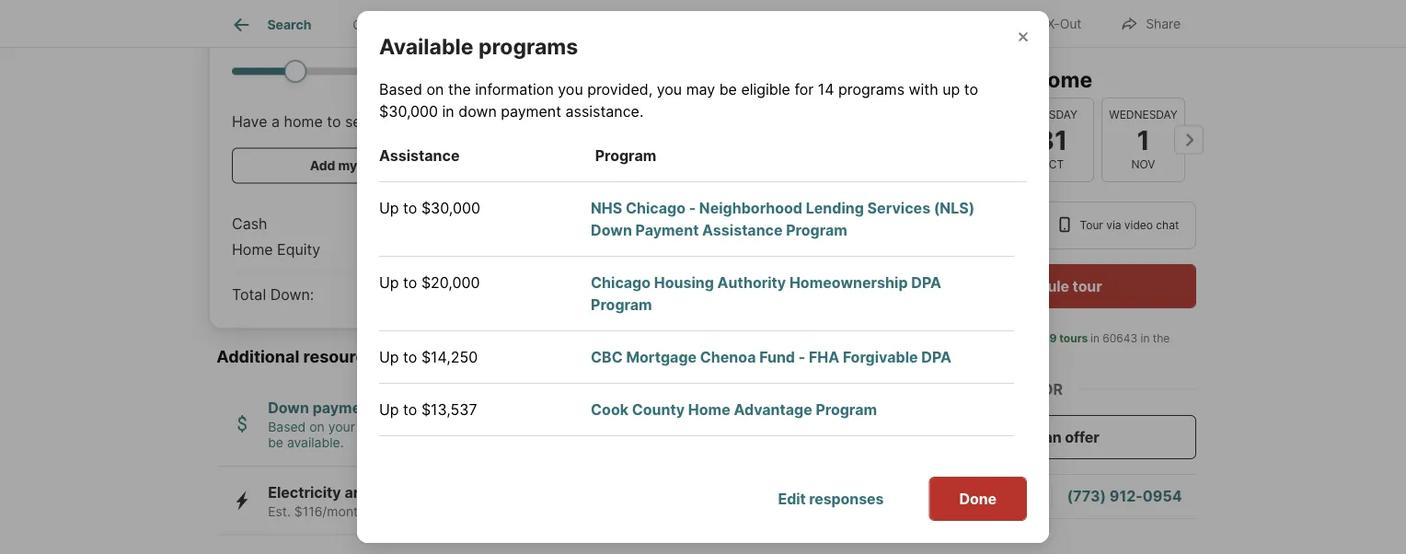 Task type: vqa. For each thing, say whether or not it's contained in the screenshot.
COMPANY NEWS link on the right top of page
no



Task type: describe. For each thing, give the bounding box(es) containing it.
repayable for illinois housing development authority ihdaccess repayable mortgage - targeted areas
[[591, 550, 666, 554]]

assistance
[[379, 399, 458, 417]]

next image
[[1175, 125, 1204, 155]]

assistance.
[[566, 102, 644, 120]]

$13,537
[[422, 401, 478, 419]]

home inside available programs dialog
[[689, 401, 731, 419]]

via
[[1107, 219, 1122, 232]]

search link
[[231, 14, 312, 36]]

or
[[1042, 380, 1064, 398]]

(nls)
[[934, 199, 975, 217]]

based on the information you provided, you may be eligible for 14 programs with up to $30,000 in down payment assistance.
[[379, 80, 979, 120]]

person
[[987, 219, 1025, 232]]

dpa inside chicago housing authority homeownership dpa program
[[912, 274, 942, 291]]

services
[[868, 199, 931, 217]]

responses,
[[414, 419, 481, 435]]

1 vertical spatial dpa
[[922, 348, 952, 366]]

start an offer button
[[909, 415, 1197, 459]]

ask a question
[[927, 487, 1034, 505]]

program down fha
[[816, 401, 878, 419]]

schedule tour
[[1003, 277, 1103, 295]]

done
[[960, 490, 997, 508]]

be inside may be available.
[[268, 436, 284, 451]]

tuesday
[[1028, 108, 1078, 121]]

offer
[[1066, 428, 1100, 446]]

tab list containing search
[[210, 0, 820, 47]]

total
[[232, 286, 266, 304]]

advantage
[[734, 401, 813, 419]]

fha
[[809, 348, 840, 366]]

to inside based on the information you provided, you may be eligible for 14 programs with up to $30,000 in down payment assistance.
[[965, 80, 979, 98]]

the inside in the last 30 days
[[1154, 332, 1171, 345]]

cook county home advantage program link
[[591, 401, 878, 419]]

forgivable
[[843, 348, 919, 366]]

19
[[1045, 332, 1058, 345]]

nov
[[1132, 158, 1156, 171]]

down
[[459, 102, 497, 120]]

to left $20,000
[[403, 274, 417, 291]]

illinois housing development authority ihdaccess repayable mortgage
[[591, 453, 955, 493]]

housing for chicago housing authority homeownership dpa program
[[654, 274, 714, 291]]

areas
[[822, 550, 865, 554]]

up to $20,000
[[379, 274, 480, 291]]

- inside nhs chicago - neighborhood lending services (nls) down payment assistance program
[[689, 199, 696, 217]]

30
[[973, 349, 987, 362]]

to up previous
[[403, 401, 417, 419]]

down payment assistance
[[268, 399, 458, 417]]

none text field inside $57,000 (20%) "tooltip"
[[431, 0, 499, 19]]

housing for illinois housing development authority ihdaccess repayable mortgage - targeted areas
[[641, 528, 701, 546]]

eligible
[[742, 80, 791, 98]]

this
[[991, 66, 1030, 92]]

$0
[[497, 241, 516, 259]]

rooftop
[[467, 504, 511, 520]]

may inside may be available.
[[684, 419, 709, 435]]

total down:
[[232, 286, 314, 304]]

list box containing tour in person
[[909, 202, 1197, 250]]

repayable for illinois housing development authority ihdaccess repayable mortgage
[[591, 475, 666, 493]]

go tour this home
[[909, 66, 1093, 92]]

up inside based on the information you provided, you may be eligible for 14 programs with up to $30,000 in down payment assistance.
[[943, 80, 961, 98]]

1 vertical spatial payment
[[313, 399, 376, 417]]

1 tab from the left
[[431, 3, 569, 47]]

chicago inside chicago housing authority homeownership dpa program
[[591, 274, 651, 291]]

2 tab from the left
[[569, 3, 716, 47]]

tour for tour in person
[[947, 219, 972, 232]]

$57,000 (20%)
[[394, 285, 516, 305]]

to down $116
[[403, 528, 417, 546]]

$116/month,
[[294, 504, 370, 520]]

up for up to $20,000
[[379, 274, 399, 291]]

the inside based on the information you provided, you may be eligible for 14 programs with up to $30,000 in down payment assistance.
[[448, 80, 471, 98]]

payment
[[636, 221, 699, 239]]

start
[[1006, 428, 1041, 446]]

to down equity
[[403, 199, 417, 217]]

tour for go
[[943, 66, 986, 92]]

may be available.
[[268, 419, 709, 451]]

1 you from the left
[[558, 80, 584, 98]]

cbc mortgage chenoa fund - fha forgivable dpa link
[[591, 348, 952, 366]]

est.
[[268, 504, 291, 520]]

in right tours
[[1091, 332, 1100, 345]]

based for based on the information you provided, you may be eligible for 14 programs with up to $30,000 in down payment assistance.
[[379, 80, 423, 98]]

up to $13,537
[[379, 401, 478, 419]]

edit responses
[[779, 490, 884, 508]]

cash
[[232, 215, 267, 233]]

for
[[795, 80, 814, 98]]

start an offer
[[1006, 428, 1100, 446]]

1 horizontal spatial solar
[[515, 504, 545, 520]]

chicago housing authority homeownership dpa program
[[591, 274, 942, 314]]

home for have a home to sell?
[[284, 113, 323, 131]]

targeted
[[754, 550, 819, 554]]

schedule
[[1003, 277, 1070, 295]]

down:
[[270, 286, 314, 304]]

a for ask
[[958, 487, 967, 505]]

2 vertical spatial programs
[[503, 419, 561, 435]]

$10,000
[[422, 528, 478, 546]]

x-
[[1047, 16, 1060, 32]]

homeownership
[[790, 274, 908, 291]]

tour via video chat
[[1081, 219, 1180, 232]]

(773) 912-0954
[[1068, 487, 1183, 505]]

add my home equity
[[310, 158, 438, 174]]

authority for illinois housing development authority ihdaccess repayable mortgage
[[804, 453, 873, 471]]

0 vertical spatial home
[[1035, 66, 1093, 92]]

search
[[267, 17, 312, 32]]

with inside based on the information you provided, you may be eligible for 14 programs with up to $30,000 in down payment assistance.
[[909, 80, 939, 98]]

(773) 912-0954 link
[[1068, 487, 1183, 505]]

60643
[[1103, 332, 1138, 345]]

development for illinois housing development authority ihdaccess repayable mortgage - targeted areas
[[705, 528, 801, 546]]

based on your previous responses, 14 programs with up to $30,000
[[268, 419, 680, 435]]

sell?
[[345, 113, 376, 131]]

0 horizontal spatial solar
[[375, 484, 411, 502]]

up to $30,000
[[379, 199, 481, 217]]

neighborhood
[[700, 199, 803, 217]]

nhs chicago - neighborhood lending services (nls) down payment assistance program link
[[591, 199, 975, 239]]

edit responses button
[[748, 477, 915, 521]]

home for add my home equity
[[360, 158, 395, 174]]

a for have
[[272, 113, 280, 131]]

program inside chicago housing authority homeownership dpa program
[[591, 296, 653, 314]]

chicago housing authority homeownership dpa program link
[[591, 274, 942, 314]]

illinois for illinois housing development authority ihdaccess repayable mortgage - targeted areas
[[591, 528, 638, 546]]

schedule tour button
[[909, 264, 1197, 308]]

$14,250
[[422, 348, 478, 366]]

available programs
[[379, 33, 578, 59]]

mortgage for illinois housing development authority ihdaccess repayable mortgage - targeted areas
[[670, 550, 740, 554]]

available
[[379, 33, 474, 59]]

up for up to $10,000
[[379, 528, 399, 546]]

illinois housing development authority ihdaccess repayable mortgage - targeted areas
[[591, 528, 955, 554]]

wednesday
[[1110, 108, 1178, 121]]

days
[[990, 349, 1015, 362]]

assistance inside nhs chicago - neighborhood lending services (nls) down payment assistance program
[[703, 221, 783, 239]]

mortgage for illinois housing development authority ihdaccess repayable mortgage
[[670, 475, 740, 493]]

fund
[[760, 348, 796, 366]]

may inside based on the information you provided, you may be eligible for 14 programs with up to $30,000 in down payment assistance.
[[687, 80, 716, 98]]

$57,000 for $57,000
[[459, 215, 516, 233]]

cbc
[[591, 348, 623, 366]]

1 vertical spatial up
[[594, 419, 609, 435]]

31
[[1038, 124, 1068, 156]]

1 vertical spatial $30,000
[[422, 199, 481, 217]]



Task type: locate. For each thing, give the bounding box(es) containing it.
authority inside the illinois housing development authority ihdaccess repayable mortgage - targeted areas
[[804, 528, 873, 546]]

mortgage up county
[[627, 348, 697, 366]]

in inside based on the information you provided, you may be eligible for 14 programs with up to $30,000 in down payment assistance.
[[442, 102, 455, 120]]

authority inside chicago housing authority homeownership dpa program
[[718, 274, 787, 291]]

chicago down "payment"
[[591, 274, 651, 291]]

0 horizontal spatial up
[[594, 419, 609, 435]]

0 horizontal spatial a
[[272, 113, 280, 131]]

tour left 'via'
[[1081, 219, 1104, 232]]

in right 60643
[[1141, 332, 1150, 345]]

program down assistance.
[[595, 146, 657, 164]]

an
[[1045, 428, 1062, 446]]

in
[[442, 102, 455, 120], [974, 219, 984, 232], [1091, 332, 1100, 345], [1141, 332, 1150, 345]]

mortgage left targeted at the right bottom
[[670, 550, 740, 554]]

you up assistance.
[[558, 80, 584, 98]]

the right 60643
[[1154, 332, 1171, 345]]

dpa left 30
[[922, 348, 952, 366]]

programs right responses, in the bottom left of the page
[[503, 419, 561, 435]]

0 vertical spatial tour
[[943, 66, 986, 92]]

0 vertical spatial development
[[705, 453, 801, 471]]

$57,000 for $57,000 (20%)
[[394, 285, 462, 305]]

responses
[[810, 490, 884, 508]]

19 tours in 60643
[[1045, 332, 1138, 345]]

illinois inside illinois housing development authority ihdaccess repayable mortgage
[[591, 453, 638, 471]]

authority for illinois housing development authority ihdaccess repayable mortgage - targeted areas
[[804, 528, 873, 546]]

up for up to $13,537
[[379, 401, 399, 419]]

payment up your
[[313, 399, 376, 417]]

illinois
[[591, 453, 638, 471], [591, 528, 638, 546]]

share button
[[1105, 4, 1197, 42]]

programs inside 'element'
[[479, 33, 578, 59]]

2 vertical spatial $30,000
[[629, 419, 680, 435]]

$57,000 up $0
[[459, 215, 516, 233]]

2 up from the top
[[379, 274, 399, 291]]

nhs
[[591, 199, 623, 217]]

oct
[[1041, 158, 1065, 171]]

a right have at the left top of the page
[[272, 113, 280, 131]]

last
[[951, 349, 970, 362]]

0 vertical spatial ihdaccess
[[876, 453, 955, 471]]

programs up information
[[479, 33, 578, 59]]

0 vertical spatial mortgage
[[627, 348, 697, 366]]

your
[[328, 419, 355, 435]]

tour inside 'option'
[[947, 219, 972, 232]]

in inside 'option'
[[974, 219, 984, 232]]

illinois for illinois housing development authority ihdaccess repayable mortgage
[[591, 453, 638, 471]]

-
[[689, 199, 696, 217], [799, 348, 806, 366], [744, 550, 751, 554]]

ihdaccess for illinois housing development authority ihdaccess repayable mortgage
[[876, 453, 955, 471]]

up down save
[[379, 528, 399, 546]]

0 horizontal spatial you
[[558, 80, 584, 98]]

1 horizontal spatial be
[[720, 80, 737, 98]]

1 vertical spatial 14
[[485, 419, 499, 435]]

$57,000 (20%) tooltip
[[210, 0, 880, 329]]

to left $14,250
[[403, 348, 417, 366]]

assistance down neighborhood at the top of the page
[[703, 221, 783, 239]]

housing inside the illinois housing development authority ihdaccess repayable mortgage - targeted areas
[[641, 528, 701, 546]]

home right county
[[689, 401, 731, 419]]

tour right schedule
[[1073, 277, 1103, 295]]

ask a question link
[[927, 487, 1034, 505]]

0 horizontal spatial home
[[284, 113, 323, 131]]

1 horizontal spatial home
[[689, 401, 731, 419]]

0 vertical spatial be
[[720, 80, 737, 98]]

repayable inside the illinois housing development authority ihdaccess repayable mortgage - targeted areas
[[591, 550, 666, 554]]

illinois housing development authority ihdaccess repayable mortgage - targeted areas link
[[591, 528, 955, 554]]

nhs chicago - neighborhood lending services (nls) down payment assistance program
[[591, 199, 975, 239]]

0 horizontal spatial be
[[268, 436, 284, 451]]

ihdaccess down ask
[[876, 528, 955, 546]]

question
[[970, 487, 1034, 505]]

assistance up up to $30,000
[[379, 146, 460, 164]]

2 horizontal spatial -
[[799, 348, 806, 366]]

1 ihdaccess from the top
[[876, 453, 955, 471]]

program inside nhs chicago - neighborhood lending services (nls) down payment assistance program
[[787, 221, 848, 239]]

0 vertical spatial the
[[448, 80, 471, 98]]

0 vertical spatial on
[[427, 80, 444, 98]]

None text field
[[248, 0, 401, 19]]

available programs dialog
[[357, 11, 1050, 554]]

tour for schedule
[[1073, 277, 1103, 295]]

be inside based on the information you provided, you may be eligible for 14 programs with up to $30,000 in down payment assistance.
[[720, 80, 737, 98]]

mortgage inside the illinois housing development authority ihdaccess repayable mortgage - targeted areas
[[670, 550, 740, 554]]

1 vertical spatial chicago
[[591, 274, 651, 291]]

0 vertical spatial 14
[[818, 80, 835, 98]]

home down cash
[[232, 241, 273, 259]]

up to $14,250
[[379, 348, 478, 366]]

tour in person
[[947, 219, 1025, 232]]

up right go
[[943, 80, 961, 98]]

tab up eligible
[[716, 3, 806, 47]]

1 vertical spatial -
[[799, 348, 806, 366]]

3 tab from the left
[[716, 3, 806, 47]]

on inside based on the information you provided, you may be eligible for 14 programs with up to $30,000 in down payment assistance.
[[427, 80, 444, 98]]

lending
[[806, 199, 865, 217]]

add my home equity button
[[232, 148, 516, 184]]

payment down information
[[501, 102, 562, 120]]

1 vertical spatial tour
[[1073, 277, 1103, 295]]

0 vertical spatial a
[[272, 113, 280, 131]]

programs left go
[[839, 80, 905, 98]]

to inside $57,000 (20%) "tooltip"
[[327, 113, 341, 131]]

14 right responses, in the bottom left of the page
[[485, 419, 499, 435]]

tour
[[947, 219, 972, 232], [1081, 219, 1104, 232]]

tab up provided,
[[569, 3, 716, 47]]

on for your
[[310, 419, 325, 435]]

0 vertical spatial with
[[909, 80, 939, 98]]

0 vertical spatial authority
[[718, 274, 787, 291]]

go
[[909, 66, 938, 92]]

1 vertical spatial development
[[705, 528, 801, 546]]

chenoa
[[701, 348, 756, 366]]

0 horizontal spatial assistance
[[379, 146, 460, 164]]

chicago up "payment"
[[626, 199, 686, 217]]

1 horizontal spatial on
[[427, 80, 444, 98]]

program up cbc at the bottom
[[591, 296, 653, 314]]

repayable
[[591, 475, 666, 493], [591, 550, 666, 554]]

$30,000 right sell?
[[379, 102, 438, 120]]

2 illinois from the top
[[591, 528, 638, 546]]

ihdaccess inside the illinois housing development authority ihdaccess repayable mortgage - targeted areas
[[876, 528, 955, 546]]

0 horizontal spatial tour
[[947, 219, 972, 232]]

14 inside based on the information you provided, you may be eligible for 14 programs with up to $30,000 in down payment assistance.
[[818, 80, 835, 98]]

information
[[475, 80, 554, 98]]

have
[[232, 113, 267, 131]]

based for based on your previous responses, 14 programs with up to $30,000
[[268, 419, 306, 435]]

home inside $57,000 (20%) "tooltip"
[[232, 241, 273, 259]]

1 up from the top
[[379, 199, 399, 217]]

2 development from the top
[[705, 528, 801, 546]]

0 vertical spatial illinois
[[591, 453, 638, 471]]

5 up from the top
[[379, 528, 399, 546]]

based inside based on the information you provided, you may be eligible for 14 programs with up to $30,000 in down payment assistance.
[[379, 80, 423, 98]]

home right my
[[360, 158, 395, 174]]

(773)
[[1068, 487, 1107, 505]]

1 vertical spatial authority
[[804, 453, 873, 471]]

1 horizontal spatial tour
[[1081, 219, 1104, 232]]

2 vertical spatial mortgage
[[670, 550, 740, 554]]

may down cook county home advantage program at the bottom of the page
[[684, 419, 709, 435]]

home up add
[[284, 113, 323, 131]]

0 vertical spatial down
[[591, 221, 632, 239]]

1 repayable from the top
[[591, 475, 666, 493]]

1 vertical spatial solar
[[515, 504, 545, 520]]

home
[[1035, 66, 1093, 92], [284, 113, 323, 131], [360, 158, 395, 174]]

$57,000
[[459, 215, 516, 233], [394, 285, 462, 305]]

x-out button
[[1006, 4, 1098, 42]]

be
[[720, 80, 737, 98], [268, 436, 284, 451]]

1 vertical spatial with
[[564, 419, 590, 435]]

0 horizontal spatial payment
[[313, 399, 376, 417]]

1 vertical spatial down
[[268, 399, 309, 417]]

chicago inside nhs chicago - neighborhood lending services (nls) down payment assistance program
[[626, 199, 686, 217]]

on
[[427, 80, 444, 98], [310, 419, 325, 435]]

authority up areas at the bottom right of page
[[804, 528, 873, 546]]

down up available.
[[268, 399, 309, 417]]

2 horizontal spatial home
[[1035, 66, 1093, 92]]

in inside in the last 30 days
[[1141, 332, 1150, 345]]

2 horizontal spatial with
[[909, 80, 939, 98]]

2 ihdaccess from the top
[[876, 528, 955, 546]]

development inside illinois housing development authority ihdaccess repayable mortgage
[[705, 453, 801, 471]]

tour inside button
[[1073, 277, 1103, 295]]

2 you from the left
[[657, 80, 682, 98]]

payment
[[501, 102, 562, 120], [313, 399, 376, 417]]

0 horizontal spatial the
[[448, 80, 471, 98]]

additional resources
[[217, 347, 385, 367]]

on for the
[[427, 80, 444, 98]]

tuesday 31 oct
[[1028, 108, 1078, 171]]

in left down
[[442, 102, 455, 120]]

tour down (nls)
[[947, 219, 972, 232]]

0 horizontal spatial based
[[268, 419, 306, 435]]

1 vertical spatial a
[[958, 487, 967, 505]]

with for your
[[564, 419, 590, 435]]

you right provided,
[[657, 80, 682, 98]]

0 vertical spatial solar
[[375, 484, 411, 502]]

available programs element
[[379, 11, 601, 60]]

1 vertical spatial based
[[268, 419, 306, 435]]

0 vertical spatial home
[[232, 241, 273, 259]]

save
[[373, 504, 402, 520]]

in the last 30 days
[[951, 332, 1174, 362]]

development up targeted at the right bottom
[[705, 528, 801, 546]]

housing inside chicago housing authority homeownership dpa program
[[654, 274, 714, 291]]

1 vertical spatial illinois
[[591, 528, 638, 546]]

1 horizontal spatial with
[[564, 419, 590, 435]]

video
[[1125, 219, 1154, 232]]

1 horizontal spatial the
[[1154, 332, 1171, 345]]

home inside button
[[360, 158, 395, 174]]

1 vertical spatial ihdaccess
[[876, 528, 955, 546]]

up for up to $14,250
[[379, 348, 399, 366]]

to left sell?
[[327, 113, 341, 131]]

ihdaccess for illinois housing development authority ihdaccess repayable mortgage - targeted areas
[[876, 528, 955, 546]]

4 up from the top
[[379, 401, 399, 419]]

none text field inside $57,000 (20%) "tooltip"
[[248, 0, 401, 19]]

you
[[558, 80, 584, 98], [657, 80, 682, 98]]

2 repayable from the top
[[591, 550, 666, 554]]

dpa down 'tour in person' 'option'
[[912, 274, 942, 291]]

1 illinois from the top
[[591, 453, 638, 471]]

with inside electricity and solar est. $116/month, save                  $116 with rooftop solar
[[437, 504, 463, 520]]

0 horizontal spatial tour
[[943, 66, 986, 92]]

0 vertical spatial programs
[[479, 33, 578, 59]]

with for solar
[[437, 504, 463, 520]]

equity
[[398, 158, 438, 174]]

- left fha
[[799, 348, 806, 366]]

$116
[[405, 504, 433, 520]]

2 tour from the left
[[1081, 219, 1104, 232]]

1 vertical spatial repayable
[[591, 550, 666, 554]]

1
[[1138, 124, 1151, 156]]

mortgage down the cook county home advantage program link on the bottom of page
[[670, 475, 740, 493]]

1 vertical spatial $57,000
[[394, 285, 462, 305]]

overview
[[353, 17, 410, 32]]

0 vertical spatial up
[[943, 80, 961, 98]]

provided,
[[588, 80, 653, 98]]

on down available
[[427, 80, 444, 98]]

ihdaccess
[[876, 453, 955, 471], [876, 528, 955, 546]]

$30,000 down equity
[[422, 199, 481, 217]]

based
[[379, 80, 423, 98], [268, 419, 306, 435]]

down
[[591, 221, 632, 239], [268, 399, 309, 417]]

Down Payment Slider range field
[[232, 60, 516, 82]]

may
[[687, 80, 716, 98], [684, 419, 709, 435]]

1 vertical spatial the
[[1154, 332, 1171, 345]]

have a home to sell?
[[232, 113, 376, 131]]

0 vertical spatial may
[[687, 80, 716, 98]]

1 horizontal spatial you
[[657, 80, 682, 98]]

1 horizontal spatial -
[[744, 550, 751, 554]]

2 vertical spatial home
[[360, 158, 395, 174]]

solar right rooftop
[[515, 504, 545, 520]]

a inside $57,000 (20%) "tooltip"
[[272, 113, 280, 131]]

development for illinois housing development authority ihdaccess repayable mortgage
[[705, 453, 801, 471]]

ask
[[927, 487, 955, 505]]

based up available.
[[268, 419, 306, 435]]

authority down nhs chicago - neighborhood lending services (nls) down payment assistance program link on the top
[[718, 274, 787, 291]]

edit
[[779, 490, 806, 508]]

tab up information
[[431, 3, 569, 47]]

be left available.
[[268, 436, 284, 451]]

tour for tour via video chat
[[1081, 219, 1104, 232]]

down inside nhs chicago - neighborhood lending services (nls) down payment assistance program
[[591, 221, 632, 239]]

additional
[[217, 347, 300, 367]]

based down available
[[379, 80, 423, 98]]

up left $20,000
[[379, 274, 399, 291]]

ihdaccess inside illinois housing development authority ihdaccess repayable mortgage
[[876, 453, 955, 471]]

tour right go
[[943, 66, 986, 92]]

to down cook
[[613, 419, 625, 435]]

0 horizontal spatial home
[[232, 241, 273, 259]]

tour inside option
[[1081, 219, 1104, 232]]

chicago
[[626, 199, 686, 217], [591, 274, 651, 291]]

0 vertical spatial dpa
[[912, 274, 942, 291]]

done button
[[929, 477, 1028, 521]]

overview tab
[[332, 3, 431, 47]]

0 horizontal spatial -
[[689, 199, 696, 217]]

on up available.
[[310, 419, 325, 435]]

and
[[345, 484, 372, 502]]

1 horizontal spatial tour
[[1073, 277, 1103, 295]]

- up "payment"
[[689, 199, 696, 217]]

up for up to $30,000
[[379, 199, 399, 217]]

development inside the illinois housing development authority ihdaccess repayable mortgage - targeted areas
[[705, 528, 801, 546]]

$20,000
[[422, 274, 480, 291]]

0954
[[1143, 487, 1183, 505]]

$57,000 up the up to $14,250
[[394, 285, 462, 305]]

up
[[943, 80, 961, 98], [594, 419, 609, 435]]

$30,000 down county
[[629, 419, 680, 435]]

tab list
[[210, 0, 820, 47]]

2 vertical spatial with
[[437, 504, 463, 520]]

1 vertical spatial housing
[[641, 453, 701, 471]]

chat
[[1157, 219, 1180, 232]]

1 vertical spatial home
[[689, 401, 731, 419]]

3 up from the top
[[379, 348, 399, 366]]

tour in person option
[[909, 202, 1043, 250]]

available.
[[287, 436, 344, 451]]

up up previous
[[379, 401, 399, 419]]

1 horizontal spatial down
[[591, 221, 632, 239]]

0 horizontal spatial 14
[[485, 419, 499, 435]]

may left eligible
[[687, 80, 716, 98]]

tab
[[431, 3, 569, 47], [569, 3, 716, 47], [716, 3, 806, 47]]

0 horizontal spatial on
[[310, 419, 325, 435]]

1 horizontal spatial assistance
[[703, 221, 783, 239]]

None text field
[[431, 0, 499, 19]]

0 vertical spatial assistance
[[379, 146, 460, 164]]

in left person
[[974, 219, 984, 232]]

0 horizontal spatial down
[[268, 399, 309, 417]]

home up tuesday
[[1035, 66, 1093, 92]]

up up down payment assistance
[[379, 348, 399, 366]]

to left this
[[965, 80, 979, 98]]

1 horizontal spatial payment
[[501, 102, 562, 120]]

down down nhs on the top left of page
[[591, 221, 632, 239]]

housing inside illinois housing development authority ihdaccess repayable mortgage
[[641, 453, 701, 471]]

1 horizontal spatial based
[[379, 80, 423, 98]]

up down cook
[[594, 419, 609, 435]]

programs
[[479, 33, 578, 59], [839, 80, 905, 98], [503, 419, 561, 435]]

solar up save
[[375, 484, 411, 502]]

authority up edit responses
[[804, 453, 873, 471]]

1 horizontal spatial home
[[360, 158, 395, 174]]

None button
[[920, 96, 1004, 183], [1011, 97, 1095, 182], [1102, 97, 1186, 182], [920, 96, 1004, 183], [1011, 97, 1095, 182], [1102, 97, 1186, 182]]

cook
[[591, 401, 629, 419]]

tours
[[1060, 332, 1089, 345]]

1 tour from the left
[[947, 219, 972, 232]]

- left targeted at the right bottom
[[744, 550, 751, 554]]

1 horizontal spatial up
[[943, 80, 961, 98]]

resources
[[303, 347, 385, 367]]

2 vertical spatial authority
[[804, 528, 873, 546]]

programs inside based on the information you provided, you may be eligible for 14 programs with up to $30,000 in down payment assistance.
[[839, 80, 905, 98]]

cook county home advantage program
[[591, 401, 878, 419]]

1 vertical spatial on
[[310, 419, 325, 435]]

illinois inside the illinois housing development authority ihdaccess repayable mortgage - targeted areas
[[591, 528, 638, 546]]

0 vertical spatial chicago
[[626, 199, 686, 217]]

ihdaccess up ask
[[876, 453, 955, 471]]

- inside the illinois housing development authority ihdaccess repayable mortgage - targeted areas
[[744, 550, 751, 554]]

1 vertical spatial assistance
[[703, 221, 783, 239]]

2 vertical spatial housing
[[641, 528, 701, 546]]

0 vertical spatial repayable
[[591, 475, 666, 493]]

payment inside based on the information you provided, you may be eligible for 14 programs with up to $30,000 in down payment assistance.
[[501, 102, 562, 120]]

the up down
[[448, 80, 471, 98]]

up down add my home equity
[[379, 199, 399, 217]]

solar
[[375, 484, 411, 502], [515, 504, 545, 520]]

$30,000 inside based on the information you provided, you may be eligible for 14 programs with up to $30,000 in down payment assistance.
[[379, 102, 438, 120]]

1 development from the top
[[705, 453, 801, 471]]

1 vertical spatial be
[[268, 436, 284, 451]]

development up edit
[[705, 453, 801, 471]]

equity
[[277, 241, 321, 259]]

1 vertical spatial may
[[684, 419, 709, 435]]

list box
[[909, 202, 1197, 250]]

0 vertical spatial $30,000
[[379, 102, 438, 120]]

0 vertical spatial -
[[689, 199, 696, 217]]

authority inside illinois housing development authority ihdaccess repayable mortgage
[[804, 453, 873, 471]]

0 vertical spatial payment
[[501, 102, 562, 120]]

repayable inside illinois housing development authority ihdaccess repayable mortgage
[[591, 475, 666, 493]]

1 vertical spatial programs
[[839, 80, 905, 98]]

14 right for
[[818, 80, 835, 98]]

program down lending
[[787, 221, 848, 239]]

the
[[448, 80, 471, 98], [1154, 332, 1171, 345]]

a
[[272, 113, 280, 131], [958, 487, 967, 505]]

be left eligible
[[720, 80, 737, 98]]

2 vertical spatial -
[[744, 550, 751, 554]]

0 horizontal spatial with
[[437, 504, 463, 520]]

a right ask
[[958, 487, 967, 505]]

out
[[1060, 16, 1082, 32]]

housing for illinois housing development authority ihdaccess repayable mortgage
[[641, 453, 701, 471]]

0 vertical spatial $57,000
[[459, 215, 516, 233]]

912-
[[1110, 487, 1143, 505]]

tour via video chat option
[[1043, 202, 1197, 250]]

0 vertical spatial housing
[[654, 274, 714, 291]]

mortgage inside illinois housing development authority ihdaccess repayable mortgage
[[670, 475, 740, 493]]



